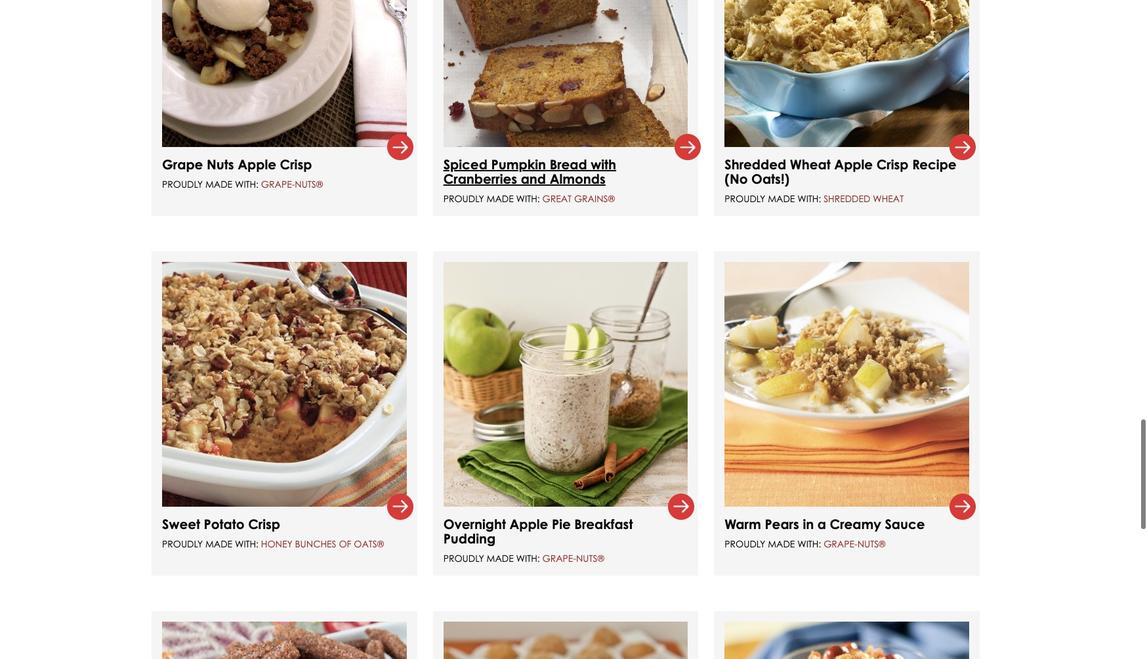 Task type: describe. For each thing, give the bounding box(es) containing it.
proudly inside overnight apple pie breakfast pudding proudly made with: grape-nuts®
[[444, 553, 484, 564]]

warm pears in a creamy sauce link
[[725, 516, 925, 532]]

breakfast
[[575, 516, 633, 532]]

a
[[818, 516, 826, 532]]

cocoa pebbles churros recipe image
[[162, 621, 407, 659]]

proudly inside warm pears in a creamy sauce proudly made with: grape-nuts®
[[725, 538, 766, 549]]

crisp for shredded wheat apple crisp recipe (no oats!)
[[877, 156, 909, 173]]

(no
[[725, 171, 748, 187]]

1 vertical spatial wheat
[[873, 193, 904, 204]]

overnight apple pie breakfast pudding link
[[444, 516, 633, 547]]

sweet potato crisp proudly made with: honey bunches of oats®
[[162, 516, 384, 549]]

with: inside shredded wheat apple crisp recipe (no oats!) proudly made with: shredded wheat
[[798, 193, 821, 204]]

with: inside overnight apple pie breakfast pudding proudly made with: grape-nuts®
[[516, 553, 540, 564]]

made inside warm pears in a creamy sauce proudly made with: grape-nuts®
[[768, 538, 795, 549]]

nuts® inside warm pears in a creamy sauce proudly made with: grape-nuts®
[[858, 538, 886, 549]]

sweet
[[162, 516, 200, 532]]

spiced
[[444, 156, 488, 173]]

0 vertical spatial shredded
[[725, 156, 786, 173]]

warm pears in a creamy sauce proudly made with: grape-nuts®
[[725, 516, 925, 549]]

proudly inside spiced pumpkin bread with cranberries and almonds proudly made with: great grains®
[[444, 193, 484, 204]]

oats®
[[354, 538, 384, 549]]

grape-nuts® link for a
[[824, 538, 886, 549]]

nuts
[[207, 156, 234, 173]]

with: inside grape nuts apple crisp proudly made with: grape-nuts®
[[235, 179, 259, 190]]

overnight
[[444, 516, 506, 532]]

grape- inside grape nuts apple crisp proudly made with: grape-nuts®
[[261, 179, 295, 190]]

grape nuts warm pears recipe image
[[725, 262, 970, 507]]

grape
[[162, 156, 203, 173]]

warm
[[725, 516, 761, 532]]

shredded wheat link
[[824, 193, 904, 204]]

0 horizontal spatial wheat
[[790, 156, 831, 173]]

pumpkin
[[491, 156, 546, 173]]

apple for wheat
[[835, 156, 873, 173]]

made inside overnight apple pie breakfast pudding proudly made with: grape-nuts®
[[487, 553, 514, 564]]

made inside the sweet potato crisp proudly made with: honey bunches of oats®
[[205, 538, 232, 549]]

spiced pumpkin bread with cranberries and almonds proudly made with: great grains®
[[444, 156, 616, 204]]

in
[[803, 516, 814, 532]]

nuts® inside grape nuts apple crisp proudly made with: grape-nuts®
[[295, 179, 323, 190]]

grape nuts overnight apple pie breakfast pudding recipe image
[[444, 262, 688, 507]]

great grains spiced pumpkin bread recipe image
[[444, 0, 688, 147]]

grains®
[[574, 193, 615, 204]]

and
[[521, 171, 546, 187]]



Task type: vqa. For each thing, say whether or not it's contained in the screenshot.
Uses
no



Task type: locate. For each thing, give the bounding box(es) containing it.
2 horizontal spatial apple
[[835, 156, 873, 173]]

with: down overnight apple pie breakfast pudding 'link'
[[516, 553, 540, 564]]

made
[[205, 179, 232, 190], [487, 193, 514, 204], [768, 193, 795, 204], [205, 538, 232, 549], [768, 538, 795, 549], [487, 553, 514, 564]]

honey
[[261, 538, 293, 549]]

apple left pie
[[510, 516, 548, 532]]

proudly down sweet on the bottom
[[162, 538, 203, 549]]

wheat
[[790, 156, 831, 173], [873, 193, 904, 204]]

made down cranberries
[[487, 193, 514, 204]]

0 horizontal spatial apple
[[238, 156, 276, 173]]

made inside shredded wheat apple crisp recipe (no oats!) proudly made with: shredded wheat
[[768, 193, 795, 204]]

made down nuts
[[205, 179, 232, 190]]

with: down the and
[[516, 193, 540, 204]]

of
[[339, 538, 351, 549]]

with: down shredded wheat apple crisp recipe (no oats!) link
[[798, 193, 821, 204]]

honey bunches of oats sweet potato crisp recipe image
[[162, 262, 407, 507]]

apple inside overnight apple pie breakfast pudding proudly made with: grape-nuts®
[[510, 516, 548, 532]]

crisp inside the sweet potato crisp proudly made with: honey bunches of oats®
[[248, 516, 280, 532]]

wheat down shredded wheat apple crisp recipe (no oats!) link
[[873, 193, 904, 204]]

with:
[[235, 179, 259, 190], [516, 193, 540, 204], [798, 193, 821, 204], [235, 538, 259, 549], [798, 538, 821, 549], [516, 553, 540, 564]]

0 horizontal spatial shredded
[[725, 156, 786, 173]]

2 vertical spatial grape-
[[543, 553, 576, 564]]

bread
[[550, 156, 587, 173]]

sauce
[[885, 516, 925, 532]]

made inside grape nuts apple crisp proudly made with: grape-nuts®
[[205, 179, 232, 190]]

crisp for grape nuts apple crisp
[[280, 156, 312, 173]]

0 horizontal spatial grape-
[[261, 179, 295, 190]]

made down pears
[[768, 538, 795, 549]]

proudly down warm
[[725, 538, 766, 549]]

proudly down cranberries
[[444, 193, 484, 204]]

1 vertical spatial shredded
[[824, 193, 871, 204]]

with: inside spiced pumpkin bread with cranberries and almonds proudly made with: great grains®
[[516, 193, 540, 204]]

grape-nuts® link for breakfast
[[543, 553, 605, 564]]

apple
[[238, 156, 276, 173], [835, 156, 873, 173], [510, 516, 548, 532]]

great
[[543, 193, 572, 204]]

shredded wheat apple crisp recipe (no oats!) proudly made with: shredded wheat
[[725, 156, 957, 204]]

with: inside warm pears in a creamy sauce proudly made with: grape-nuts®
[[798, 538, 821, 549]]

made inside spiced pumpkin bread with cranberries and almonds proudly made with: great grains®
[[487, 193, 514, 204]]

apple right nuts
[[238, 156, 276, 173]]

crisp inside shredded wheat apple crisp recipe (no oats!) proudly made with: shredded wheat
[[877, 156, 909, 173]]

grape nuts pumpkin cheesecake bites recipe image
[[444, 621, 688, 659]]

pudding
[[444, 530, 496, 547]]

2 vertical spatial grape-nuts® link
[[543, 553, 605, 564]]

1 horizontal spatial apple
[[510, 516, 548, 532]]

grape- down creamy
[[824, 538, 858, 549]]

proudly inside the sweet potato crisp proudly made with: honey bunches of oats®
[[162, 538, 203, 549]]

apple inside shredded wheat apple crisp recipe (no oats!) proudly made with: shredded wheat
[[835, 156, 873, 173]]

0 vertical spatial nuts®
[[295, 179, 323, 190]]

proudly inside shredded wheat apple crisp recipe (no oats!) proudly made with: shredded wheat
[[725, 193, 766, 204]]

1 horizontal spatial wheat
[[873, 193, 904, 204]]

grape nuts apple crisp link
[[162, 156, 312, 173]]

grape-nuts® link down pie
[[543, 553, 605, 564]]

2 horizontal spatial nuts®
[[858, 538, 886, 549]]

grape-nuts® link
[[261, 179, 323, 190], [824, 538, 886, 549], [543, 553, 605, 564]]

cranberries
[[444, 171, 517, 187]]

proudly down pudding
[[444, 553, 484, 564]]

with: down potato
[[235, 538, 259, 549]]

potato
[[204, 516, 245, 532]]

0 vertical spatial wheat
[[790, 156, 831, 173]]

2 horizontal spatial grape-nuts® link
[[824, 538, 886, 549]]

made down sweet potato crisp link
[[205, 538, 232, 549]]

great grains® link
[[543, 193, 615, 204]]

1 horizontal spatial grape-
[[543, 553, 576, 564]]

1 vertical spatial grape-
[[824, 538, 858, 549]]

grape-nuts® link down creamy
[[824, 538, 886, 549]]

wheat right oats!)
[[790, 156, 831, 173]]

pie
[[552, 516, 571, 532]]

grape-nuts® link for crisp
[[261, 179, 323, 190]]

shredded wheat apple crisp recipe image
[[725, 0, 970, 147]]

0 vertical spatial grape-
[[261, 179, 295, 190]]

sweet potato crisp link
[[162, 516, 280, 532]]

made down pudding
[[487, 553, 514, 564]]

apple up shredded wheat link
[[835, 156, 873, 173]]

oats!)
[[752, 171, 790, 187]]

crisp
[[280, 156, 312, 173], [877, 156, 909, 173], [248, 516, 280, 532]]

honey bunches of oats® link
[[261, 538, 384, 549]]

bunches
[[295, 538, 336, 549]]

0 horizontal spatial nuts®
[[295, 179, 323, 190]]

with: down in in the bottom right of the page
[[798, 538, 821, 549]]

proudly down the grape on the left of page
[[162, 179, 203, 190]]

grape- inside warm pears in a creamy sauce proudly made with: grape-nuts®
[[824, 538, 858, 549]]

shredded wheat apple crisp recipe (no oats!) link
[[725, 156, 957, 187]]

2 horizontal spatial grape-
[[824, 538, 858, 549]]

made down oats!)
[[768, 193, 795, 204]]

crisp inside grape nuts apple crisp proudly made with: grape-nuts®
[[280, 156, 312, 173]]

grape-
[[261, 179, 295, 190], [824, 538, 858, 549], [543, 553, 576, 564]]

grape- down grape nuts apple crisp link
[[261, 179, 295, 190]]

creamy
[[830, 516, 881, 532]]

with: down grape nuts apple crisp link
[[235, 179, 259, 190]]

apple for nuts
[[238, 156, 276, 173]]

proudly down (no
[[725, 193, 766, 204]]

nuts®
[[295, 179, 323, 190], [858, 538, 886, 549], [576, 553, 605, 564]]

1 vertical spatial nuts®
[[858, 538, 886, 549]]

overnight apple pie breakfast pudding proudly made with: grape-nuts®
[[444, 516, 633, 564]]

1 horizontal spatial grape-nuts® link
[[543, 553, 605, 564]]

apple inside grape nuts apple crisp proudly made with: grape-nuts®
[[238, 156, 276, 173]]

2 vertical spatial nuts®
[[576, 553, 605, 564]]

grape nuts apple crisp proudly made with: grape-nuts®
[[162, 156, 323, 190]]

grape- down pie
[[543, 553, 576, 564]]

spiced pumpkin bread with cranberries and almonds link
[[444, 156, 616, 187]]

grape-nuts® link down grape nuts apple crisp link
[[261, 179, 323, 190]]

proudly
[[162, 179, 203, 190], [444, 193, 484, 204], [725, 193, 766, 204], [162, 538, 203, 549], [725, 538, 766, 549], [444, 553, 484, 564]]

with
[[591, 156, 616, 173]]

recipe
[[913, 156, 957, 173]]

nuts® inside overnight apple pie breakfast pudding proudly made with: grape-nuts®
[[576, 553, 605, 564]]

grape nuts apple crisp recipe image
[[162, 0, 407, 147]]

1 vertical spatial grape-nuts® link
[[824, 538, 886, 549]]

shredded
[[725, 156, 786, 173], [824, 193, 871, 204]]

0 horizontal spatial grape-nuts® link
[[261, 179, 323, 190]]

grape nuts grape crumble recipe image
[[725, 621, 970, 659]]

proudly inside grape nuts apple crisp proudly made with: grape-nuts®
[[162, 179, 203, 190]]

grape- inside overnight apple pie breakfast pudding proudly made with: grape-nuts®
[[543, 553, 576, 564]]

almonds
[[550, 171, 606, 187]]

pears
[[765, 516, 799, 532]]

1 horizontal spatial nuts®
[[576, 553, 605, 564]]

with: inside the sweet potato crisp proudly made with: honey bunches of oats®
[[235, 538, 259, 549]]

1 horizontal spatial shredded
[[824, 193, 871, 204]]

0 vertical spatial grape-nuts® link
[[261, 179, 323, 190]]



